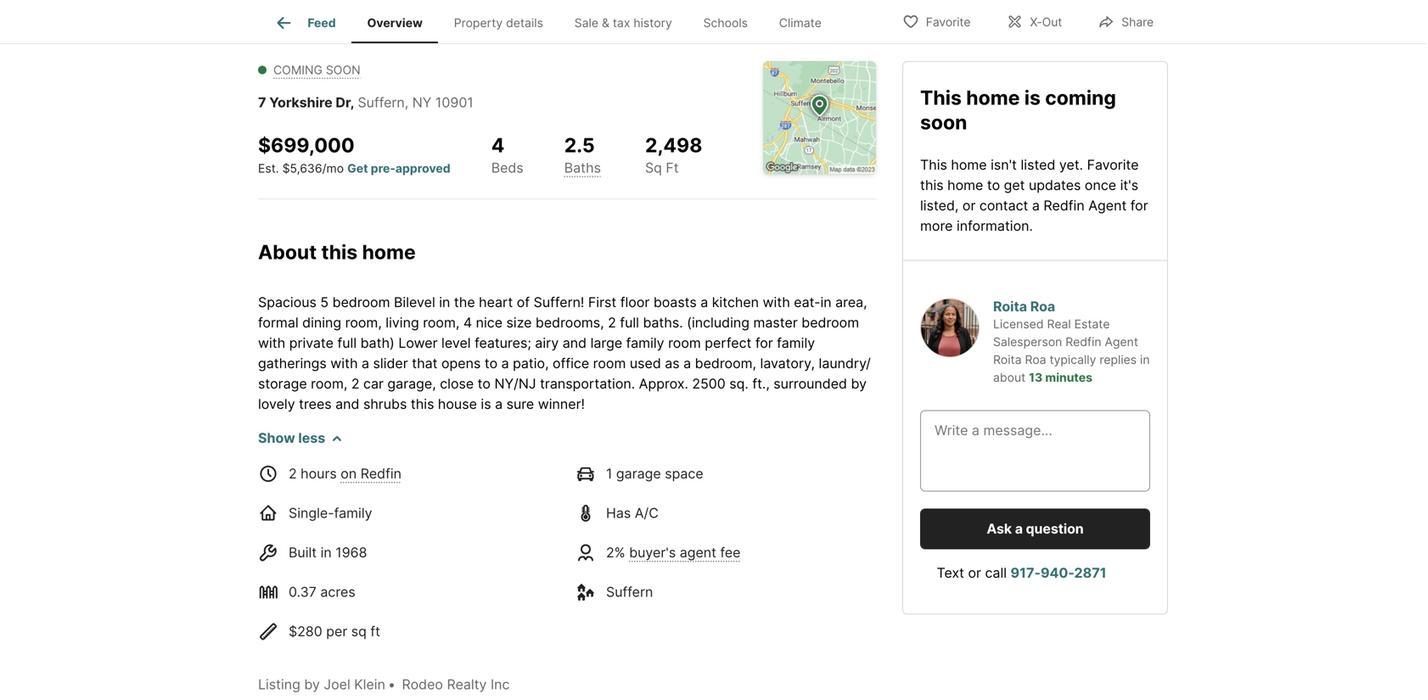 Task type: describe. For each thing, give the bounding box(es) containing it.
as
[[665, 355, 680, 372]]

ny
[[412, 94, 432, 111]]

$5,636
[[282, 161, 322, 176]]

bedroom,
[[695, 355, 757, 372]]

contact
[[980, 197, 1029, 214]]

0 horizontal spatial family
[[334, 505, 372, 522]]

question
[[1026, 521, 1084, 537]]

bilevel
[[394, 294, 435, 311]]

sq.
[[730, 376, 749, 392]]

2 hours on redfin
[[289, 466, 402, 482]]

text or call 917-940-2871
[[937, 565, 1107, 582]]

agent
[[680, 544, 717, 561]]

street view
[[310, 3, 377, 17]]

1 vertical spatial by
[[304, 677, 320, 693]]

a up (including
[[701, 294, 708, 311]]

trees
[[299, 396, 332, 412]]

call
[[985, 565, 1007, 582]]

klein
[[354, 677, 385, 693]]

overview tab
[[352, 3, 438, 43]]

$699,000 est. $5,636 /mo get pre-approved
[[258, 133, 451, 176]]

patio,
[[513, 355, 549, 372]]

to inside this home isn't listed yet. favorite this home to get updates once it's listed, or contact a redfin
[[987, 177, 1000, 194]]

(including
[[687, 314, 750, 331]]

27 photos
[[1083, 3, 1140, 17]]

climate
[[779, 15, 822, 30]]

tab list containing feed
[[258, 0, 851, 43]]

out
[[1042, 15, 1062, 29]]

gatherings
[[258, 355, 327, 372]]

favorite inside this home isn't listed yet. favorite this home to get updates once it's listed, or contact a redfin
[[1087, 157, 1139, 173]]

1
[[606, 466, 613, 482]]

a down features;
[[501, 355, 509, 372]]

garage
[[616, 466, 661, 482]]

per
[[326, 623, 348, 640]]

this inside spacious 5 bedroom bilevel in the heart of suffern! first floor boasts a kitchen with eat-in area, formal dining room, living room, 4 nice size bedrooms, 2 full baths. (including master bedroom with private full bath) lower level features; airy and large family room perfect for family gatherings with a slider that opens to a patio, office room used as a bedroom, lavatory, laundry/ storage room, 2 car garage, close to ny/nj transportation.    approx. 2500 sq. ft., surrounded by lovely trees and shrubs this house is a sure winner!
[[411, 396, 434, 412]]

of
[[517, 294, 530, 311]]

0 horizontal spatial this
[[321, 240, 358, 264]]

minutes
[[1046, 371, 1093, 385]]

about this home
[[258, 240, 416, 264]]

once
[[1085, 177, 1117, 194]]

0 vertical spatial with
[[763, 294, 790, 311]]

2 horizontal spatial family
[[777, 335, 815, 351]]

this home is coming soon
[[920, 86, 1117, 134]]

ny/nj
[[495, 376, 536, 392]]

sale & tax history tab
[[559, 3, 688, 43]]

listing by joel klein • rodeo realty inc
[[258, 677, 510, 693]]

ft
[[371, 623, 380, 640]]

garage,
[[388, 376, 436, 392]]

is inside this home is coming soon
[[1025, 86, 1041, 110]]

schools
[[704, 15, 748, 30]]

this home isn't listed yet. favorite this home to get updates once it's listed, or contact a redfin
[[920, 157, 1139, 214]]

home up listed,
[[948, 177, 984, 194]]

listed,
[[920, 197, 959, 214]]

car
[[363, 376, 384, 392]]

living
[[386, 314, 419, 331]]

features;
[[475, 335, 531, 351]]

in right built
[[321, 544, 332, 561]]

boasts
[[654, 294, 697, 311]]

street
[[310, 3, 345, 17]]

agent inside agent for more information.
[[1089, 197, 1127, 214]]

soon
[[920, 110, 967, 134]]

is inside spacious 5 bedroom bilevel in the heart of suffern! first floor boasts a kitchen with eat-in area, formal dining room, living room, 4 nice size bedrooms, 2 full baths. (including master bedroom with private full bath) lower level features; airy and large family room perfect for family gatherings with a slider that opens to a patio, office room used as a bedroom, lavatory, laundry/ storage room, 2 car garage, close to ny/nj transportation.    approx. 2500 sq. ft., surrounded by lovely trees and shrubs this house is a sure winner!
[[481, 396, 491, 412]]

1 vertical spatial to
[[485, 355, 498, 372]]

buyer's agent fee link
[[629, 544, 741, 561]]

1 7 yorkshire dr, suffern, ny 10901 image from the left
[[258, 0, 896, 41]]

$280 per sq ft
[[289, 623, 380, 640]]

2.5
[[564, 133, 595, 157]]

7
[[258, 94, 266, 111]]

1 horizontal spatial suffern
[[606, 584, 653, 601]]

0 horizontal spatial room
[[593, 355, 626, 372]]

transportation.
[[540, 376, 635, 392]]

storage
[[258, 376, 307, 392]]

redfin inside this home isn't listed yet. favorite this home to get updates once it's listed, or contact a redfin
[[1044, 197, 1085, 214]]

lovely
[[258, 396, 295, 412]]

1 horizontal spatial family
[[626, 335, 664, 351]]

show less button
[[258, 428, 342, 449]]

2 vertical spatial to
[[478, 376, 491, 392]]

house
[[438, 396, 477, 412]]

x-
[[1030, 15, 1042, 29]]

for inside agent for more information.
[[1131, 197, 1149, 214]]

x-out button
[[992, 4, 1077, 39]]

a inside button
[[1015, 521, 1023, 537]]

coming soon
[[273, 63, 361, 77]]

this for this home isn't listed yet. favorite this home to get updates once it's listed, or contact a redfin
[[920, 157, 947, 173]]

property details
[[454, 15, 543, 30]]

ask a question
[[987, 521, 1084, 537]]

suffern!
[[534, 294, 584, 311]]

27
[[1083, 3, 1097, 17]]

lower
[[398, 335, 438, 351]]

information.
[[957, 218, 1033, 234]]

by inside spacious 5 bedroom bilevel in the heart of suffern! first floor boasts a kitchen with eat-in area, formal dining room, living room, 4 nice size bedrooms, 2 full baths. (including master bedroom with private full bath) lower level features; airy and large family room perfect for family gatherings with a slider that opens to a patio, office room used as a bedroom, lavatory, laundry/ storage room, 2 car garage, close to ny/nj transportation.    approx. 2500 sq. ft., surrounded by lovely trees and shrubs this house is a sure winner!
[[851, 376, 867, 392]]

the
[[454, 294, 475, 311]]

1 garage space
[[606, 466, 704, 482]]

baths link
[[564, 159, 601, 176]]

1 horizontal spatial and
[[563, 335, 587, 351]]

or inside this home isn't listed yet. favorite this home to get updates once it's listed, or contact a redfin
[[963, 197, 976, 214]]

map entry image
[[763, 61, 876, 174]]

a right as
[[684, 355, 691, 372]]

2 7 yorkshire dr, suffern, ny 10901 image from the left
[[903, 0, 1168, 41]]

for inside spacious 5 bedroom bilevel in the heart of suffern! first floor boasts a kitchen with eat-in area, formal dining room, living room, 4 nice size bedrooms, 2 full baths. (including master bedroom with private full bath) lower level features; airy and large family room perfect for family gatherings with a slider that opens to a patio, office room used as a bedroom, lavatory, laundry/ storage room, 2 car garage, close to ny/nj transportation.    approx. 2500 sq. ft., surrounded by lovely trees and shrubs this house is a sure winner!
[[756, 335, 773, 351]]

realty
[[447, 677, 487, 693]]

1 horizontal spatial with
[[331, 355, 358, 372]]

about
[[993, 371, 1026, 385]]

get
[[1004, 177, 1025, 194]]

roita for roita roa typically replies in about
[[993, 353, 1022, 367]]

feed link
[[274, 13, 336, 33]]

property
[[454, 15, 503, 30]]

2,498 sq ft
[[645, 133, 703, 176]]

more
[[920, 218, 953, 234]]

history
[[634, 15, 672, 30]]

home left isn't
[[951, 157, 987, 173]]

2 vertical spatial redfin
[[361, 466, 402, 482]]

this inside this home isn't listed yet. favorite this home to get updates once it's listed, or contact a redfin
[[920, 177, 944, 194]]

built
[[289, 544, 317, 561]]

surrounded
[[774, 376, 847, 392]]

listed
[[1021, 157, 1056, 173]]

acres
[[320, 584, 356, 601]]

redfin inside roita roa licensed real estate salesperson redfin agent
[[1066, 335, 1102, 349]]

a/c
[[635, 505, 659, 522]]



Task type: locate. For each thing, give the bounding box(es) containing it.
this
[[920, 86, 962, 110], [920, 157, 947, 173]]

0 vertical spatial favorite
[[926, 15, 971, 29]]

0 vertical spatial bedroom
[[333, 294, 390, 311]]

a left sure
[[495, 396, 503, 412]]

this down the garage,
[[411, 396, 434, 412]]

1 vertical spatial and
[[336, 396, 360, 412]]

licensed real estate salesperson redfin agentroita roa image
[[920, 298, 980, 358]]

•
[[388, 677, 396, 693]]

yorkshire
[[269, 94, 333, 111]]

by left joel
[[304, 677, 320, 693]]

2 roita from the top
[[993, 353, 1022, 367]]

1 vertical spatial room
[[593, 355, 626, 372]]

on redfin link
[[341, 466, 402, 482]]

$699,000
[[258, 133, 355, 157]]

1 vertical spatial roita
[[993, 353, 1022, 367]]

0 vertical spatial redfin
[[1044, 197, 1085, 214]]

master
[[754, 314, 798, 331]]

roa for roita roa licensed real estate salesperson redfin agent
[[1031, 298, 1056, 315]]

with down formal
[[258, 335, 286, 351]]

0 vertical spatial full
[[620, 314, 639, 331]]

this up listed,
[[920, 177, 944, 194]]

used
[[630, 355, 661, 372]]

2 horizontal spatial this
[[920, 177, 944, 194]]

7 yorkshire dr , suffern , ny 10901
[[258, 94, 474, 111]]

nice
[[476, 314, 503, 331]]

1 horizontal spatial favorite
[[1087, 157, 1139, 173]]

rodeo
[[402, 677, 443, 693]]

for down it's
[[1131, 197, 1149, 214]]

1 vertical spatial or
[[968, 565, 982, 582]]

roita inside roita roa licensed real estate salesperson redfin agent
[[993, 298, 1027, 315]]

floor
[[620, 294, 650, 311]]

0 horizontal spatial suffern
[[358, 94, 405, 111]]

1 vertical spatial redfin
[[1066, 335, 1102, 349]]

property details tab
[[438, 3, 559, 43]]

0 horizontal spatial by
[[304, 677, 320, 693]]

1 vertical spatial is
[[481, 396, 491, 412]]

room, up bath)
[[345, 314, 382, 331]]

roita for roita roa licensed real estate salesperson redfin agent
[[993, 298, 1027, 315]]

licensed
[[993, 317, 1044, 332]]

0 horizontal spatial for
[[756, 335, 773, 351]]

with up master
[[763, 294, 790, 311]]

with down private
[[331, 355, 358, 372]]

heart
[[479, 294, 513, 311]]

is left coming
[[1025, 86, 1041, 110]]

suffern right the dr
[[358, 94, 405, 111]]

in left the
[[439, 294, 450, 311]]

1 vertical spatial bedroom
[[802, 314, 859, 331]]

in
[[439, 294, 450, 311], [821, 294, 832, 311], [1140, 353, 1150, 367], [321, 544, 332, 561]]

0 vertical spatial by
[[851, 376, 867, 392]]

for down master
[[756, 335, 773, 351]]

1 horizontal spatial full
[[620, 314, 639, 331]]

0 vertical spatial 2
[[608, 314, 616, 331]]

2% buyer's agent fee
[[606, 544, 741, 561]]

Write a message... text field
[[935, 421, 1136, 482]]

1 , from the left
[[350, 94, 354, 111]]

0 vertical spatial is
[[1025, 86, 1041, 110]]

fee
[[720, 544, 741, 561]]

this up soon
[[920, 86, 962, 110]]

2%
[[606, 544, 626, 561]]

1 vertical spatial for
[[756, 335, 773, 351]]

13
[[1029, 371, 1043, 385]]

roita up 'about'
[[993, 353, 1022, 367]]

in inside roita roa typically replies in about
[[1140, 353, 1150, 367]]

share button
[[1084, 4, 1168, 39]]

roita roa licensed real estate salesperson redfin agent
[[993, 298, 1139, 349]]

overview
[[367, 15, 423, 30]]

a up car
[[362, 355, 369, 372]]

details
[[506, 15, 543, 30]]

2,498
[[645, 133, 703, 157]]

2 left car
[[351, 376, 360, 392]]

ft
[[666, 160, 679, 176]]

full left bath)
[[337, 335, 357, 351]]

0 vertical spatial suffern
[[358, 94, 405, 111]]

0 vertical spatial roita
[[993, 298, 1027, 315]]

2 left hours
[[289, 466, 297, 482]]

pre-
[[371, 161, 396, 176]]

room, up level
[[423, 314, 460, 331]]

tax
[[613, 15, 630, 30]]

, left ny
[[405, 94, 409, 111]]

feed
[[308, 15, 336, 30]]

favorite inside button
[[926, 15, 971, 29]]

get
[[347, 161, 368, 176]]

room
[[668, 335, 701, 351], [593, 355, 626, 372]]

sq
[[645, 160, 662, 176]]

2 vertical spatial with
[[331, 355, 358, 372]]

yet.
[[1060, 157, 1083, 173]]

shrubs
[[363, 396, 407, 412]]

1 roita from the top
[[993, 298, 1027, 315]]

by down "laundry/"
[[851, 376, 867, 392]]

1 horizontal spatial 4
[[491, 133, 505, 157]]

2 vertical spatial 2
[[289, 466, 297, 482]]

0 vertical spatial and
[[563, 335, 587, 351]]

get pre-approved link
[[347, 161, 451, 176]]

lavatory,
[[760, 355, 815, 372]]

2 this from the top
[[920, 157, 947, 173]]

a right ask
[[1015, 521, 1023, 537]]

opens
[[442, 355, 481, 372]]

1 vertical spatial 2
[[351, 376, 360, 392]]

0 horizontal spatial favorite
[[926, 15, 971, 29]]

suffern down 2% at the left
[[606, 584, 653, 601]]

a down updates
[[1032, 197, 1040, 214]]

1 vertical spatial favorite
[[1087, 157, 1139, 173]]

redfin down estate
[[1066, 335, 1102, 349]]

room down "large"
[[593, 355, 626, 372]]

bedroom
[[333, 294, 390, 311], [802, 314, 859, 331]]

inc
[[491, 677, 510, 693]]

in left area,
[[821, 294, 832, 311]]

1 horizontal spatial ,
[[405, 94, 409, 111]]

1 vertical spatial with
[[258, 335, 286, 351]]

coming soon link
[[273, 63, 361, 77]]

0 horizontal spatial full
[[337, 335, 357, 351]]

1 horizontal spatial is
[[1025, 86, 1041, 110]]

&
[[602, 15, 610, 30]]

, down "soon"
[[350, 94, 354, 111]]

2 , from the left
[[405, 94, 409, 111]]

approx.
[[639, 376, 689, 392]]

$280
[[289, 623, 322, 640]]

home inside this home is coming soon
[[966, 86, 1020, 110]]

ft.,
[[753, 376, 770, 392]]

redfin down updates
[[1044, 197, 1085, 214]]

redfin right on
[[361, 466, 402, 482]]

is right house
[[481, 396, 491, 412]]

0 horizontal spatial is
[[481, 396, 491, 412]]

this inside this home isn't listed yet. favorite this home to get updates once it's listed, or contact a redfin
[[920, 157, 947, 173]]

room up as
[[668, 335, 701, 351]]

0 vertical spatial agent
[[1089, 197, 1127, 214]]

0 vertical spatial or
[[963, 197, 976, 214]]

roa up 13
[[1025, 353, 1047, 367]]

0 horizontal spatial and
[[336, 396, 360, 412]]

isn't
[[991, 157, 1017, 173]]

formal
[[258, 314, 299, 331]]

and right trees
[[336, 396, 360, 412]]

coming
[[273, 63, 323, 77]]

agent up replies
[[1105, 335, 1139, 349]]

0 vertical spatial this
[[920, 177, 944, 194]]

0 vertical spatial room
[[668, 335, 701, 351]]

schools tab
[[688, 3, 764, 43]]

4 inside 4 beds
[[491, 133, 505, 157]]

2 up "large"
[[608, 314, 616, 331]]

0 vertical spatial to
[[987, 177, 1000, 194]]

0 horizontal spatial 2
[[289, 466, 297, 482]]

view
[[348, 3, 377, 17]]

ask a question button
[[920, 509, 1151, 550]]

family up used
[[626, 335, 664, 351]]

baths
[[564, 159, 601, 176]]

2 horizontal spatial with
[[763, 294, 790, 311]]

27 photos button
[[1045, 0, 1155, 27]]

4 down the
[[463, 314, 472, 331]]

0 horizontal spatial with
[[258, 335, 286, 351]]

1 vertical spatial roa
[[1025, 353, 1047, 367]]

0 vertical spatial this
[[920, 86, 962, 110]]

climate tab
[[764, 3, 837, 43]]

agent inside roita roa licensed real estate salesperson redfin agent
[[1105, 335, 1139, 349]]

kitchen
[[712, 294, 759, 311]]

text
[[937, 565, 965, 582]]

to right close
[[478, 376, 491, 392]]

1 horizontal spatial room
[[668, 335, 701, 351]]

sure
[[507, 396, 534, 412]]

roita up licensed
[[993, 298, 1027, 315]]

roita roa typically replies in about
[[993, 353, 1150, 385]]

this up listed,
[[920, 157, 947, 173]]

that
[[412, 355, 438, 372]]

or left call
[[968, 565, 982, 582]]

updates
[[1029, 177, 1081, 194]]

room, up trees
[[311, 376, 348, 392]]

7 yorkshire dr, suffern, ny 10901 image
[[258, 0, 896, 41], [903, 0, 1168, 41]]

1 vertical spatial full
[[337, 335, 357, 351]]

1 vertical spatial 4
[[463, 314, 472, 331]]

0 horizontal spatial 4
[[463, 314, 472, 331]]

1 horizontal spatial 7 yorkshire dr, suffern, ny 10901 image
[[903, 0, 1168, 41]]

family
[[626, 335, 664, 351], [777, 335, 815, 351], [334, 505, 372, 522]]

this right about
[[321, 240, 358, 264]]

real
[[1047, 317, 1071, 332]]

single-family
[[289, 505, 372, 522]]

2
[[608, 314, 616, 331], [351, 376, 360, 392], [289, 466, 297, 482]]

bedroom down area,
[[802, 314, 859, 331]]

1 vertical spatial this
[[920, 157, 947, 173]]

1 vertical spatial agent
[[1105, 335, 1139, 349]]

and up office
[[563, 335, 587, 351]]

2 vertical spatial this
[[411, 396, 434, 412]]

family up 1968
[[334, 505, 372, 522]]

show
[[258, 430, 295, 446]]

bath)
[[361, 335, 395, 351]]

to down features;
[[485, 355, 498, 372]]

home up soon
[[966, 86, 1020, 110]]

0 vertical spatial roa
[[1031, 298, 1056, 315]]

or right listed,
[[963, 197, 976, 214]]

spacious 5 bedroom bilevel in the heart of suffern! first floor boasts a kitchen with eat-in area, formal dining room, living room, 4 nice size bedrooms, 2 full baths. (including master bedroom with private full bath) lower level features; airy and large family room perfect for family gatherings with a slider that opens to a patio, office room used as a bedroom, lavatory, laundry/ storage room, 2 car garage, close to ny/nj transportation.    approx. 2500 sq. ft., surrounded by lovely trees and shrubs this house is a sure winner!
[[258, 294, 871, 412]]

to left the get
[[987, 177, 1000, 194]]

0 vertical spatial for
[[1131, 197, 1149, 214]]

in right replies
[[1140, 353, 1150, 367]]

winner!
[[538, 396, 585, 412]]

4 up beds at the left of the page
[[491, 133, 505, 157]]

1 horizontal spatial this
[[411, 396, 434, 412]]

space
[[665, 466, 704, 482]]

13 minutes
[[1029, 371, 1093, 385]]

1 vertical spatial this
[[321, 240, 358, 264]]

home up bilevel
[[362, 240, 416, 264]]

0 horizontal spatial 7 yorkshire dr, suffern, ny 10901 image
[[258, 0, 896, 41]]

1 horizontal spatial by
[[851, 376, 867, 392]]

0 vertical spatial 4
[[491, 133, 505, 157]]

agent down once on the top of the page
[[1089, 197, 1127, 214]]

this for this home is coming soon
[[920, 86, 962, 110]]

coming
[[1045, 86, 1117, 110]]

0 horizontal spatial bedroom
[[333, 294, 390, 311]]

replies
[[1100, 353, 1137, 367]]

favorite
[[926, 15, 971, 29], [1087, 157, 1139, 173]]

1 horizontal spatial bedroom
[[802, 314, 859, 331]]

sale
[[575, 15, 599, 30]]

0 horizontal spatial ,
[[350, 94, 354, 111]]

tab list
[[258, 0, 851, 43]]

roa inside roita roa licensed real estate salesperson redfin agent
[[1031, 298, 1056, 315]]

roita inside roita roa typically replies in about
[[993, 353, 1022, 367]]

a inside this home isn't listed yet. favorite this home to get updates once it's listed, or contact a redfin
[[1032, 197, 1040, 214]]

has
[[606, 505, 631, 522]]

full down floor
[[620, 314, 639, 331]]

bedroom right 5
[[333, 294, 390, 311]]

photos
[[1100, 3, 1140, 17]]

4 inside spacious 5 bedroom bilevel in the heart of suffern! first floor boasts a kitchen with eat-in area, formal dining room, living room, 4 nice size bedrooms, 2 full baths. (including master bedroom with private full bath) lower level features; airy and large family room perfect for family gatherings with a slider that opens to a patio, office room used as a bedroom, lavatory, laundry/ storage room, 2 car garage, close to ny/nj transportation.    approx. 2500 sq. ft., surrounded by lovely trees and shrubs this house is a sure winner!
[[463, 314, 472, 331]]

this inside this home is coming soon
[[920, 86, 962, 110]]

1 horizontal spatial 2
[[351, 376, 360, 392]]

1 vertical spatial suffern
[[606, 584, 653, 601]]

size
[[507, 314, 532, 331]]

2 horizontal spatial 2
[[608, 314, 616, 331]]

roa for roita roa typically replies in about
[[1025, 353, 1047, 367]]

/mo
[[322, 161, 344, 176]]

1 this from the top
[[920, 86, 962, 110]]

roa inside roita roa typically replies in about
[[1025, 353, 1047, 367]]

sale & tax history
[[575, 15, 672, 30]]

roa up real
[[1031, 298, 1056, 315]]

1 horizontal spatial for
[[1131, 197, 1149, 214]]

family up lavatory,
[[777, 335, 815, 351]]



Task type: vqa. For each thing, say whether or not it's contained in the screenshot.
240-
no



